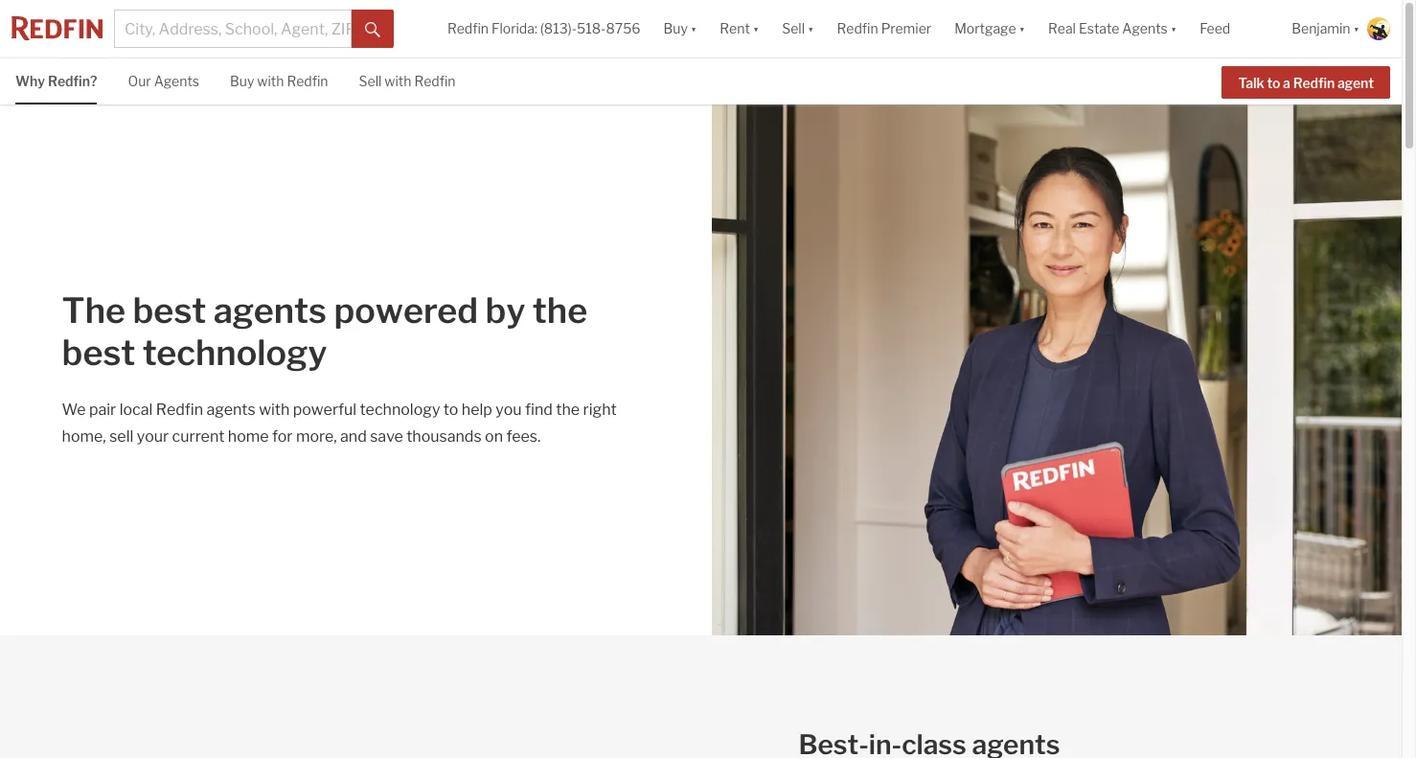 Task type: describe. For each thing, give the bounding box(es) containing it.
premier
[[882, 20, 932, 37]]

▾ for benjamin ▾
[[1354, 20, 1360, 37]]

mortgage
[[955, 20, 1017, 37]]

buy for buy ▾
[[664, 20, 688, 37]]

sell ▾
[[783, 20, 814, 37]]

feed
[[1201, 20, 1231, 37]]

best up pair
[[62, 332, 135, 374]]

real
[[1049, 20, 1077, 37]]

518-
[[577, 20, 606, 37]]

mortgage ▾ button
[[944, 0, 1037, 58]]

5 ▾ from the left
[[1171, 20, 1178, 37]]

florida:
[[492, 20, 538, 37]]

rent ▾
[[720, 20, 760, 37]]

the
[[62, 289, 126, 332]]

estate
[[1079, 20, 1120, 37]]

sell for sell with redfin
[[359, 73, 382, 89]]

buy ▾ button
[[664, 0, 697, 58]]

we
[[62, 401, 86, 419]]

technology for powerful
[[360, 401, 440, 419]]

redfin inside button
[[1294, 75, 1336, 91]]

thousands
[[407, 427, 482, 446]]

you
[[496, 401, 522, 419]]

mortgage ▾ button
[[955, 0, 1026, 58]]

(813)-
[[541, 20, 577, 37]]

▾ for buy ▾
[[691, 20, 697, 37]]

redfin premier button
[[826, 0, 944, 58]]

▾ for rent ▾
[[753, 20, 760, 37]]

with for sell
[[385, 73, 412, 89]]

with for buy
[[257, 73, 284, 89]]

benjamin
[[1293, 20, 1351, 37]]

fees.
[[507, 427, 541, 446]]

real estate agents ▾ button
[[1037, 0, 1189, 58]]

a woman walking down the stairs image
[[713, 105, 1403, 635]]

technology for best
[[143, 332, 327, 374]]

home
[[228, 427, 269, 446]]

▾ for sell ▾
[[808, 20, 814, 37]]

why
[[15, 73, 45, 89]]

and
[[340, 427, 367, 446]]

feed button
[[1189, 0, 1281, 58]]

our agents link
[[128, 58, 199, 102]]

right
[[583, 401, 617, 419]]

by
[[486, 289, 526, 332]]

local
[[120, 401, 153, 419]]

current
[[172, 427, 225, 446]]

rent
[[720, 20, 750, 37]]

talk to a redfin agent button
[[1223, 66, 1391, 99]]

talk
[[1239, 75, 1265, 91]]

find
[[525, 401, 553, 419]]



Task type: vqa. For each thing, say whether or not it's contained in the screenshot.
home,
yes



Task type: locate. For each thing, give the bounding box(es) containing it.
buy with redfin
[[230, 73, 328, 89]]

technology
[[143, 332, 327, 374], [360, 401, 440, 419]]

buy right '8756'
[[664, 20, 688, 37]]

agents inside the best agents powered by the best technology
[[214, 289, 327, 332]]

agents
[[214, 289, 327, 332], [207, 401, 256, 419]]

why redfin?
[[15, 73, 97, 89]]

the right find
[[556, 401, 580, 419]]

3 ▾ from the left
[[808, 20, 814, 37]]

the inside we pair local redfin agents with powerful technology to help you find the right home, sell your current home for more, and save thousands on fees.
[[556, 401, 580, 419]]

sell right rent ▾
[[783, 20, 805, 37]]

buy inside buy ▾ dropdown button
[[664, 20, 688, 37]]

redfin inside button
[[837, 20, 879, 37]]

0 vertical spatial agents
[[214, 289, 327, 332]]

the right by
[[533, 289, 588, 332]]

sell ▾ button
[[783, 0, 814, 58]]

redfin?
[[48, 73, 97, 89]]

▾ right rent ▾
[[808, 20, 814, 37]]

1 vertical spatial agents
[[207, 401, 256, 419]]

agents inside we pair local redfin agents with powerful technology to help you find the right home, sell your current home for more, and save thousands on fees.
[[207, 401, 256, 419]]

agent
[[1338, 75, 1375, 91]]

on
[[485, 427, 503, 446]]

technology up home
[[143, 332, 327, 374]]

to inside we pair local redfin agents with powerful technology to help you find the right home, sell your current home for more, and save thousands on fees.
[[444, 401, 459, 419]]

save
[[370, 427, 403, 446]]

buy with redfin link
[[230, 58, 328, 102]]

0 vertical spatial to
[[1268, 75, 1281, 91]]

▾ left user photo
[[1354, 20, 1360, 37]]

help
[[462, 401, 493, 419]]

buy ▾
[[664, 20, 697, 37]]

0 vertical spatial technology
[[143, 332, 327, 374]]

▾ left 'feed'
[[1171, 20, 1178, 37]]

user photo image
[[1368, 17, 1391, 40]]

4 ▾ from the left
[[1020, 20, 1026, 37]]

mortgage ▾
[[955, 20, 1026, 37]]

best right "the"
[[133, 289, 206, 332]]

a
[[1284, 75, 1291, 91]]

powerful
[[293, 401, 357, 419]]

real estate agents ▾
[[1049, 20, 1178, 37]]

to left a
[[1268, 75, 1281, 91]]

best
[[133, 289, 206, 332], [62, 332, 135, 374]]

1 vertical spatial to
[[444, 401, 459, 419]]

agents right estate
[[1123, 20, 1168, 37]]

1 horizontal spatial to
[[1268, 75, 1281, 91]]

to
[[1268, 75, 1281, 91], [444, 401, 459, 419]]

our agents
[[128, 73, 199, 89]]

▾ right mortgage
[[1020, 20, 1026, 37]]

sell ▾ button
[[771, 0, 826, 58]]

buy down city, address, school, agent, zip "search field"
[[230, 73, 254, 89]]

0 horizontal spatial agents
[[154, 73, 199, 89]]

sell with redfin link
[[359, 58, 456, 102]]

redfin florida: (813)-518-8756
[[448, 20, 641, 37]]

the best agents powered by the best technology
[[62, 289, 588, 374]]

sell
[[109, 427, 134, 446]]

real estate agents ▾ link
[[1049, 0, 1178, 58]]

rent ▾ button
[[720, 0, 760, 58]]

buy inside buy with redfin link
[[230, 73, 254, 89]]

▾ right "rent"
[[753, 20, 760, 37]]

home,
[[62, 427, 106, 446]]

▾ for mortgage ▾
[[1020, 20, 1026, 37]]

to inside button
[[1268, 75, 1281, 91]]

agents
[[1123, 20, 1168, 37], [154, 73, 199, 89]]

technology inside we pair local redfin agents with powerful technology to help you find the right home, sell your current home for more, and save thousands on fees.
[[360, 401, 440, 419]]

to left 'help'
[[444, 401, 459, 419]]

rent ▾ button
[[709, 0, 771, 58]]

more,
[[296, 427, 337, 446]]

0 vertical spatial agents
[[1123, 20, 1168, 37]]

0 horizontal spatial sell
[[359, 73, 382, 89]]

with inside we pair local redfin agents with powerful technology to help you find the right home, sell your current home for more, and save thousands on fees.
[[259, 401, 290, 419]]

0 horizontal spatial technology
[[143, 332, 327, 374]]

we pair local redfin agents with powerful technology to help you find the right home, sell your current home for more, and save thousands on fees.
[[62, 401, 617, 446]]

redfin
[[448, 20, 489, 37], [837, 20, 879, 37], [287, 73, 328, 89], [415, 73, 456, 89], [1294, 75, 1336, 91], [156, 401, 203, 419]]

1 horizontal spatial agents
[[1123, 20, 1168, 37]]

submit search image
[[366, 22, 381, 37]]

2 ▾ from the left
[[753, 20, 760, 37]]

sell
[[783, 20, 805, 37], [359, 73, 382, 89]]

technology up save
[[360, 401, 440, 419]]

with
[[257, 73, 284, 89], [385, 73, 412, 89], [259, 401, 290, 419]]

for
[[272, 427, 293, 446]]

1 vertical spatial buy
[[230, 73, 254, 89]]

your
[[137, 427, 169, 446]]

1 vertical spatial agents
[[154, 73, 199, 89]]

1 horizontal spatial technology
[[360, 401, 440, 419]]

why redfin? link
[[15, 58, 97, 102]]

6 ▾ from the left
[[1354, 20, 1360, 37]]

1 vertical spatial sell
[[359, 73, 382, 89]]

powered
[[334, 289, 478, 332]]

agents right our
[[154, 73, 199, 89]]

the
[[533, 289, 588, 332], [556, 401, 580, 419]]

0 horizontal spatial to
[[444, 401, 459, 419]]

0 vertical spatial sell
[[783, 20, 805, 37]]

redfin inside we pair local redfin agents with powerful technology to help you find the right home, sell your current home for more, and save thousands on fees.
[[156, 401, 203, 419]]

1 vertical spatial technology
[[360, 401, 440, 419]]

sell inside dropdown button
[[783, 20, 805, 37]]

sell down submit search icon
[[359, 73, 382, 89]]

benjamin ▾
[[1293, 20, 1360, 37]]

technology inside the best agents powered by the best technology
[[143, 332, 327, 374]]

agents inside dropdown button
[[1123, 20, 1168, 37]]

0 horizontal spatial buy
[[230, 73, 254, 89]]

1 ▾ from the left
[[691, 20, 697, 37]]

City, Address, School, Agent, ZIP search field
[[114, 10, 352, 48]]

sell for sell ▾
[[783, 20, 805, 37]]

▾ left "rent"
[[691, 20, 697, 37]]

1 vertical spatial the
[[556, 401, 580, 419]]

sell with redfin
[[359, 73, 456, 89]]

pair
[[89, 401, 116, 419]]

1 horizontal spatial buy
[[664, 20, 688, 37]]

buy for buy with redfin
[[230, 73, 254, 89]]

8756
[[606, 20, 641, 37]]

the inside the best agents powered by the best technology
[[533, 289, 588, 332]]

▾
[[691, 20, 697, 37], [753, 20, 760, 37], [808, 20, 814, 37], [1020, 20, 1026, 37], [1171, 20, 1178, 37], [1354, 20, 1360, 37]]

redfin premier
[[837, 20, 932, 37]]

0 vertical spatial the
[[533, 289, 588, 332]]

buy ▾ button
[[652, 0, 709, 58]]

1 horizontal spatial sell
[[783, 20, 805, 37]]

talk to a redfin agent
[[1239, 75, 1375, 91]]

0 vertical spatial buy
[[664, 20, 688, 37]]

buy
[[664, 20, 688, 37], [230, 73, 254, 89]]

our
[[128, 73, 151, 89]]



